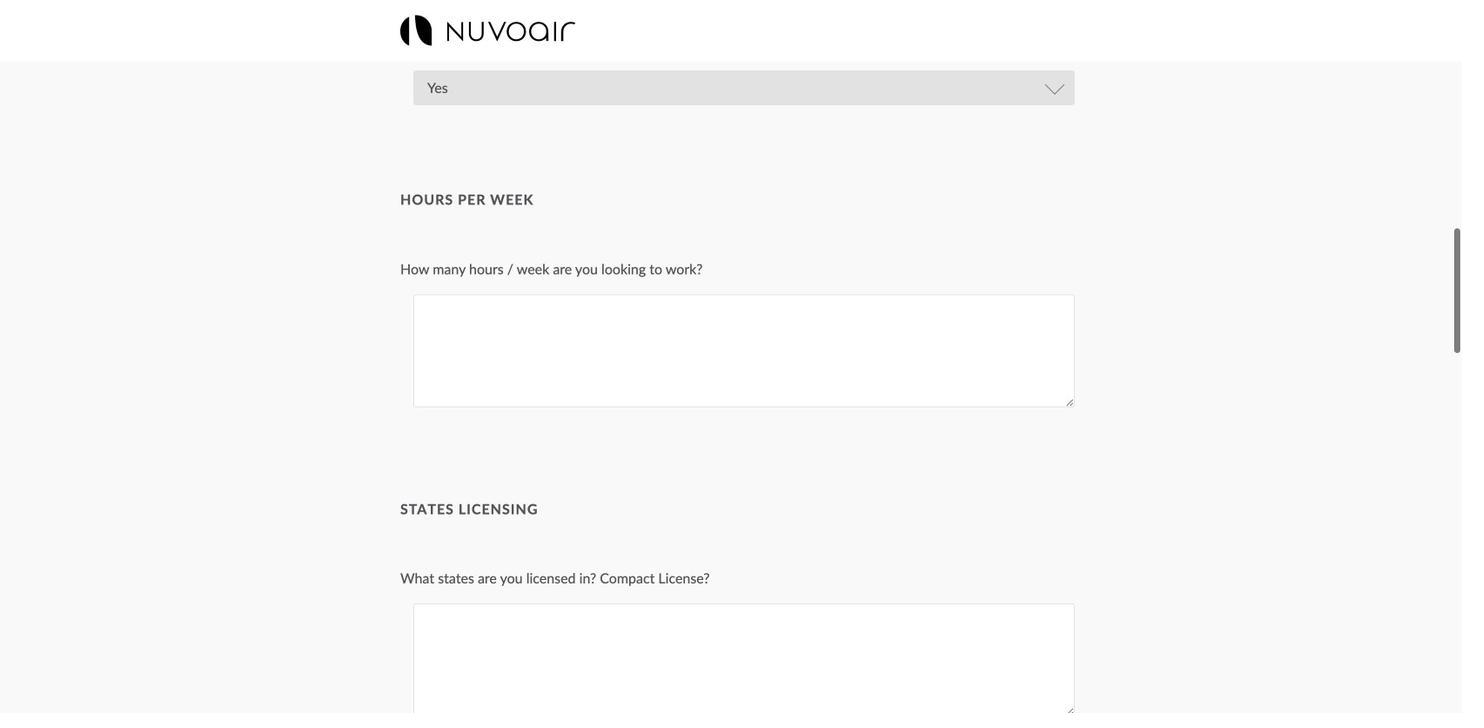 Task type: locate. For each thing, give the bounding box(es) containing it.
nuvoair logo image
[[401, 15, 575, 46]]

None text field
[[414, 295, 1075, 408], [414, 604, 1075, 714], [414, 295, 1075, 408], [414, 604, 1075, 714]]



Task type: vqa. For each thing, say whether or not it's contained in the screenshot.
"Nuvoair Logo"
yes



